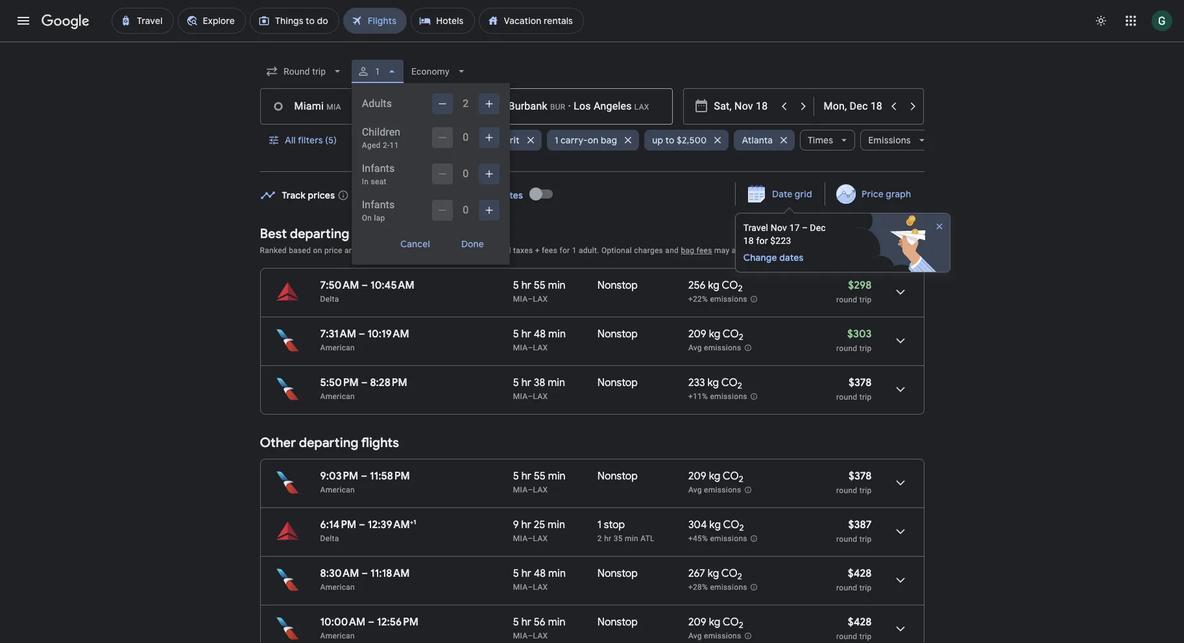 Task type: locate. For each thing, give the bounding box(es) containing it.
– inside 5 hr 56 min mia – lax
[[528, 631, 533, 641]]

2 $378 round trip from the top
[[837, 470, 872, 495]]

$428 round trip for 209
[[837, 616, 872, 641]]

delta down 7:50 am
[[320, 295, 339, 304]]

0 horizontal spatial 18
[[414, 189, 423, 201]]

hr left 56
[[522, 616, 531, 629]]

0 down swap origin and destination. image
[[463, 131, 469, 143]]

round for 8:28 pm
[[837, 393, 858, 402]]

1 vertical spatial avg
[[689, 486, 702, 495]]

1 $378 round trip from the top
[[837, 376, 872, 402]]

nov 18 – dec 18
[[357, 189, 423, 201]]

trip down $428 text field
[[860, 583, 872, 593]]

min
[[548, 279, 566, 292], [548, 328, 566, 341], [548, 376, 565, 389], [548, 470, 566, 483], [548, 519, 565, 532], [625, 534, 639, 543], [548, 567, 566, 580], [548, 616, 566, 629]]

min inside 5 hr 56 min mia – lax
[[548, 616, 566, 629]]

9:03 pm – 11:58 pm american
[[320, 470, 410, 495]]

1 horizontal spatial nov
[[771, 223, 787, 233]]

fees
[[542, 246, 558, 255], [697, 246, 712, 255]]

2 209 kg co 2 from the top
[[689, 470, 744, 485]]

lax for 12:56 pm
[[533, 631, 548, 641]]

1 vertical spatial delta
[[320, 534, 339, 543]]

1 total duration 5 hr 55 min. element from the top
[[513, 279, 598, 294]]

trip inside $303 round trip
[[860, 344, 872, 353]]

0 horizontal spatial and
[[345, 246, 358, 255]]

2 378 us dollars text field from the top
[[849, 470, 872, 483]]

428 US dollars text field
[[848, 616, 872, 629]]

0 horizontal spatial nov
[[357, 189, 374, 201]]

1 $428 from the top
[[848, 567, 872, 580]]

total duration 5 hr 48 min. element for 209
[[513, 328, 598, 343]]

5 down taxes
[[513, 279, 519, 292]]

10:19 am
[[368, 328, 409, 341]]

total duration 5 hr 48 min. element
[[513, 328, 598, 343], [513, 567, 598, 582]]

american down departure time: 8:30 am. text field
[[320, 583, 355, 592]]

6 trip from the top
[[860, 583, 872, 593]]

american inside 10:00 am – 12:56 pm american
[[320, 631, 355, 641]]

leaves miami international airport at 10:00 am on saturday, november 18 and arrives at los angeles international airport at 12:56 pm on saturday, november 18. element
[[320, 616, 419, 629]]

avg down '+28%'
[[689, 632, 702, 641]]

1 lax from the top
[[533, 295, 548, 304]]

dates right the any
[[499, 189, 523, 201]]

nonstop
[[598, 279, 638, 292], [598, 328, 638, 341], [598, 376, 638, 389], [598, 470, 638, 483], [598, 567, 638, 580], [598, 616, 638, 629]]

1 horizontal spatial and
[[665, 246, 679, 255]]

on
[[588, 134, 599, 146], [313, 246, 322, 255]]

1 vertical spatial infants
[[362, 199, 395, 211]]

date grid button
[[738, 182, 822, 206]]

0 vertical spatial avg
[[689, 343, 702, 353]]

$378 round trip
[[837, 376, 872, 402], [837, 470, 872, 495]]

1 inside 6:14 pm – 12:39 am + 1
[[414, 518, 416, 526]]

0 vertical spatial delta
[[320, 295, 339, 304]]

1 55 from the top
[[534, 279, 546, 292]]

Return text field
[[824, 89, 884, 124]]

2 lax from the top
[[533, 343, 548, 352]]

american down 9:03 pm
[[320, 485, 355, 495]]

for left adult. on the top of page
[[560, 246, 570, 255]]

2 vertical spatial 209 kg co 2
[[689, 616, 744, 631]]

3 0 from the top
[[463, 204, 469, 216]]

co inside 256 kg co 2
[[722, 279, 738, 292]]

1 horizontal spatial +
[[535, 246, 540, 255]]

close image
[[934, 221, 945, 232]]

18 for nov 18 – dec 18
[[414, 189, 423, 201]]

to
[[666, 134, 675, 146]]

emissions up 304 kg co 2
[[704, 486, 741, 495]]

2 inside 267 kg co 2
[[738, 571, 742, 582]]

infants on lap
[[362, 199, 395, 223]]

209 down +22%
[[689, 328, 707, 341]]

– left 8:28 pm
[[361, 376, 368, 389]]

avg for 5 hr 55 min
[[689, 486, 702, 495]]

layover (1 of 1) is a 2 hr 35 min layover at hartsfield-jackson atlanta international airport in atlanta. element
[[598, 533, 682, 544]]

2 $378 from the top
[[849, 470, 872, 483]]

55 for 25
[[534, 470, 546, 483]]

3 209 kg co 2 from the top
[[689, 616, 744, 631]]

7 round from the top
[[837, 632, 858, 641]]

1 inside 1 stop 2 hr 35 min atl
[[598, 519, 602, 532]]

mia inside 9 hr 25 min mia – lax
[[513, 534, 528, 543]]

2 vertical spatial 209
[[689, 616, 707, 629]]

for
[[756, 236, 768, 246], [560, 246, 570, 255]]

emissions up 233 kg co 2
[[704, 343, 741, 353]]

1 vertical spatial bag
[[681, 246, 695, 255]]

1 vertical spatial 378 us dollars text field
[[849, 470, 872, 483]]

$428 round trip left flight details. leaves miami international airport at 10:00 am on saturday, november 18 and arrives at los angeles international airport at 12:56 pm on saturday, november 18. icon
[[837, 616, 872, 641]]

bag left may
[[681, 246, 695, 255]]

1 5 hr 55 min mia – lax from the top
[[513, 279, 566, 304]]

0 vertical spatial on
[[588, 134, 599, 146]]

co up +22% emissions
[[722, 279, 738, 292]]

7:50 am – 10:45 am delta
[[320, 279, 415, 304]]

children
[[362, 126, 401, 138]]

kg for 10:45 am
[[708, 279, 720, 292]]

up
[[652, 134, 663, 146]]

1 nonstop from the top
[[598, 279, 638, 292]]

round for 10:19 am
[[837, 344, 858, 353]]

co down +22% emissions
[[723, 328, 739, 341]]

+45% emissions
[[689, 534, 748, 543]]

1 vertical spatial $428 round trip
[[837, 616, 872, 641]]

mia down 9
[[513, 534, 528, 543]]

min for 12:56 pm
[[548, 616, 566, 629]]

kg up +11% emissions
[[708, 376, 719, 389]]

12:39 am
[[368, 519, 410, 532]]

– inside 9 hr 25 min mia – lax
[[528, 534, 533, 543]]

kg inside 233 kg co 2
[[708, 376, 719, 389]]

2 avg emissions from the top
[[689, 486, 741, 495]]

atl
[[641, 534, 655, 543]]

209 for 5 hr 56 min
[[689, 616, 707, 629]]

1 209 kg co 2 from the top
[[689, 328, 744, 343]]

american for 8:30 am
[[320, 583, 355, 592]]

4 mia from the top
[[513, 485, 528, 495]]

– right 9:03 pm
[[361, 470, 367, 483]]

lax inside 5 hr 38 min mia – lax
[[533, 392, 548, 401]]

flights
[[352, 226, 390, 242], [361, 435, 399, 451]]

1 horizontal spatial for
[[756, 236, 768, 246]]

Arrival time: 8:28 PM. text field
[[370, 376, 407, 389]]

– down total duration 9 hr 25 min. element
[[528, 534, 533, 543]]

4 lax from the top
[[533, 485, 548, 495]]

5 mia from the top
[[513, 534, 528, 543]]

2 48 from the top
[[534, 567, 546, 580]]

round for 11:58 pm
[[837, 486, 858, 495]]

co for 10:45 am
[[722, 279, 738, 292]]

change appearance image
[[1086, 5, 1117, 36]]

1 american from the top
[[320, 343, 355, 352]]

Arrival time: 11:18 AM. text field
[[371, 567, 410, 580]]

atlanta button
[[734, 125, 795, 156]]

0 vertical spatial 18
[[414, 189, 423, 201]]

3 nonstop flight. element from the top
[[598, 376, 638, 391]]

6 nonstop from the top
[[598, 616, 638, 629]]

38
[[534, 376, 545, 389]]

emissions button
[[861, 125, 933, 156]]

date grid
[[772, 188, 812, 200]]

5 hr 48 min mia – lax up 56
[[513, 567, 566, 592]]

$428 left flight details. leaves miami international airport at 10:00 am on saturday, november 18 and arrives at los angeles international airport at 12:56 pm on saturday, november 18. icon
[[848, 616, 872, 629]]

0 vertical spatial 48
[[534, 328, 546, 341]]

nonstop for 11:18 am
[[598, 567, 638, 580]]

18 right 18 – dec
[[414, 189, 423, 201]]

5 hr 55 min mia – lax for 48
[[513, 279, 566, 304]]

departing up departure time: 9:03 pm. text box
[[299, 435, 358, 451]]

2 nonstop flight. element from the top
[[598, 328, 638, 343]]

kg inside 256 kg co 2
[[708, 279, 720, 292]]

1 vertical spatial 55
[[534, 470, 546, 483]]

1 delta from the top
[[320, 295, 339, 304]]

hr for 12:56 pm
[[522, 616, 531, 629]]

2 up +22% emissions
[[738, 283, 743, 294]]

2 for 11:18 am
[[738, 571, 742, 582]]

304
[[689, 519, 707, 532]]

0 vertical spatial nov
[[357, 189, 374, 201]]

2 inside 256 kg co 2
[[738, 283, 743, 294]]

round down $298 text field
[[837, 295, 858, 304]]

mia inside 5 hr 38 min mia – lax
[[513, 392, 528, 401]]

include
[[453, 246, 479, 255]]

1 inside popup button
[[555, 134, 559, 146]]

none search field containing adults
[[260, 56, 933, 265]]

any dates
[[480, 189, 523, 201]]

1 nonstop flight. element from the top
[[598, 279, 638, 294]]

co inside 304 kg co 2
[[723, 519, 740, 532]]

1 vertical spatial 0
[[463, 167, 469, 180]]

$428 left flight details. leaves miami international airport at 8:30 am on saturday, november 18 and arrives at los angeles international airport at 11:18 am on saturday, november 18. icon
[[848, 567, 872, 580]]

1 vertical spatial total duration 5 hr 48 min. element
[[513, 567, 598, 582]]

min inside 9 hr 25 min mia – lax
[[548, 519, 565, 532]]

1 vertical spatial 209
[[689, 470, 707, 483]]

2 up +28% emissions
[[738, 571, 742, 582]]

0 vertical spatial $428
[[848, 567, 872, 580]]

2 round from the top
[[837, 344, 858, 353]]

infants up seat in the left top of the page
[[362, 162, 395, 175]]

charges
[[634, 246, 663, 255]]

0 horizontal spatial on
[[313, 246, 322, 255]]

in
[[362, 177, 369, 186]]

2 and from the left
[[665, 246, 679, 255]]

0 for infants on lap
[[463, 204, 469, 216]]

3 avg from the top
[[689, 632, 702, 641]]

departing
[[290, 226, 349, 242], [299, 435, 358, 451]]

48
[[534, 328, 546, 341], [534, 567, 546, 580]]

1 horizontal spatial dates
[[780, 252, 804, 263]]

0 vertical spatial 5 hr 48 min mia – lax
[[513, 328, 566, 352]]

1 infants from the top
[[362, 162, 395, 175]]

$378 left the flight details. leaves miami international airport at 5:50 pm on saturday, november 18 and arrives at los angeles international airport at 8:28 pm on saturday, november 18. image at the right of the page
[[849, 376, 872, 389]]

0 vertical spatial stop
[[366, 134, 385, 146]]

5 for 11:58 pm
[[513, 470, 519, 483]]

0 vertical spatial $378
[[849, 376, 872, 389]]

flight details. leaves miami international airport at 8:30 am on saturday, november 18 and arrives at los angeles international airport at 11:18 am on saturday, november 18. image
[[885, 565, 916, 596]]

– right 7:50 am text box
[[362, 279, 368, 292]]

$378 left flight details. leaves miami international airport at 9:03 pm on saturday, november 18 and arrives at los angeles international airport at 11:58 pm on saturday, november 18. "image"
[[849, 470, 872, 483]]

kg up +28% emissions
[[708, 567, 719, 580]]

5 nonstop from the top
[[598, 567, 638, 580]]

Departure time: 7:50 AM. text field
[[320, 279, 359, 292]]

for down travel
[[756, 236, 768, 246]]

1 horizontal spatial 18
[[744, 236, 754, 246]]

1 horizontal spatial on
[[588, 134, 599, 146]]

8:28 pm
[[370, 376, 407, 389]]

trip down $298 text field
[[860, 295, 872, 304]]

5 up 9
[[513, 470, 519, 483]]

2 vertical spatial avg
[[689, 632, 702, 641]]

303 US dollars text field
[[848, 328, 872, 341]]

american down the 7:31 am
[[320, 343, 355, 352]]

bag inside 1 carry-on bag popup button
[[601, 134, 617, 146]]

mia down total duration 5 hr 56 min. element
[[513, 631, 528, 641]]

1 horizontal spatial fees
[[697, 246, 712, 255]]

nonstop flight. element
[[598, 279, 638, 294], [598, 328, 638, 343], [598, 376, 638, 391], [598, 470, 638, 485], [598, 567, 638, 582], [598, 616, 638, 631]]

2 down 1 stop flight. element
[[598, 534, 602, 543]]

1 vertical spatial dates
[[780, 252, 804, 263]]

price
[[324, 246, 342, 255]]

2 infants from the top
[[362, 199, 395, 211]]

3 avg emissions from the top
[[689, 632, 741, 641]]

1 left carry-
[[555, 134, 559, 146]]

209 kg co 2 up 304 kg co 2
[[689, 470, 744, 485]]

min inside 5 hr 38 min mia – lax
[[548, 376, 565, 389]]

trip inside $387 round trip
[[860, 535, 872, 544]]

lax for 11:18 am
[[533, 583, 548, 592]]

2 vertical spatial avg emissions
[[689, 632, 741, 641]]

+ inside 6:14 pm – 12:39 am + 1
[[410, 518, 414, 526]]

1 $428 round trip from the top
[[837, 567, 872, 593]]

1 378 us dollars text field from the top
[[849, 376, 872, 389]]

1 mia from the top
[[513, 295, 528, 304]]

cancel
[[400, 238, 430, 250]]

1 up layover (1 of 1) is a 2 hr 35 min layover at hartsfield-jackson atlanta international airport in atlanta. element
[[598, 519, 602, 532]]

$378 round trip up "$387"
[[837, 470, 872, 495]]

Arrival time: 11:58 PM. text field
[[370, 470, 410, 483]]

7 trip from the top
[[860, 632, 872, 641]]

american inside 5:50 pm – 8:28 pm american
[[320, 392, 355, 401]]

flights down on
[[352, 226, 390, 242]]

dates
[[499, 189, 523, 201], [780, 252, 804, 263]]

0 vertical spatial bag
[[601, 134, 617, 146]]

1 trip from the top
[[860, 295, 872, 304]]

55 for 48
[[534, 279, 546, 292]]

stop for or
[[366, 134, 385, 146]]

None text field
[[469, 88, 673, 125]]

0 vertical spatial $428 round trip
[[837, 567, 872, 593]]

6 nonstop flight. element from the top
[[598, 616, 638, 631]]

+
[[535, 246, 540, 255], [410, 518, 414, 526]]

1 avg from the top
[[689, 343, 702, 353]]

3 5 from the top
[[513, 376, 519, 389]]

1 vertical spatial departing
[[299, 435, 358, 451]]

round down $428 text field
[[837, 583, 858, 593]]

1 for 1
[[375, 66, 380, 77]]

for inside for $223 change dates
[[756, 236, 768, 246]]

passenger assistance button
[[755, 246, 835, 255]]

trip for 11:18 am
[[860, 583, 872, 593]]

– inside "7:31 am – 10:19 am american"
[[359, 328, 365, 341]]

1 vertical spatial flights
[[361, 435, 399, 451]]

departing for other
[[299, 435, 358, 451]]

0 vertical spatial 209
[[689, 328, 707, 341]]

1 vertical spatial 48
[[534, 567, 546, 580]]

avg emissions for $428
[[689, 632, 741, 641]]

2 inside number of passengers dialog
[[463, 97, 469, 110]]

6:14 pm – 12:39 am + 1
[[320, 518, 416, 532]]

2 nonstop from the top
[[598, 328, 638, 341]]

2 5 hr 55 min mia – lax from the top
[[513, 470, 566, 495]]

learn more about ranking image
[[408, 245, 420, 256]]

1 for 1 stop 2 hr 35 min atl
[[598, 519, 602, 532]]

$298
[[848, 279, 872, 292]]

1 vertical spatial $378
[[849, 470, 872, 483]]

7 lax from the top
[[533, 631, 548, 641]]

$378
[[849, 376, 872, 389], [849, 470, 872, 483]]

6 lax from the top
[[533, 583, 548, 592]]

6 5 from the top
[[513, 616, 519, 629]]

1 vertical spatial 5 hr 48 min mia – lax
[[513, 567, 566, 592]]

1 vertical spatial stop
[[604, 519, 625, 532]]

$428 round trip
[[837, 567, 872, 593], [837, 616, 872, 641]]

5 down 9 hr 25 min mia – lax
[[513, 567, 519, 580]]

hr down 9 hr 25 min mia – lax
[[522, 567, 531, 580]]

2 for 11:58 pm
[[739, 474, 744, 485]]

1 avg emissions from the top
[[689, 343, 741, 353]]

on for based
[[313, 246, 322, 255]]

leaves miami international airport at 7:31 am on saturday, november 18 and arrives at los angeles international airport at 10:19 am on saturday, november 18. element
[[320, 328, 409, 341]]

1 total duration 5 hr 48 min. element from the top
[[513, 328, 598, 343]]

2 inside 233 kg co 2
[[738, 380, 742, 391]]

5 hr 48 min mia – lax up 38
[[513, 328, 566, 352]]

flight details. leaves miami international airport at 7:50 am on saturday, november 18 and arrives at los angeles international airport at 10:45 am on saturday, november 18. image
[[885, 276, 916, 308]]

round inside the $298 round trip
[[837, 295, 858, 304]]

5 inside 5 hr 56 min mia – lax
[[513, 616, 519, 629]]

round left the flight details. leaves miami international airport at 5:50 pm on saturday, november 18 and arrives at los angeles international airport at 8:28 pm on saturday, november 18. image at the right of the page
[[837, 393, 858, 402]]

1 vertical spatial 5 hr 55 min mia – lax
[[513, 470, 566, 495]]

total duration 5 hr 55 min. element down taxes
[[513, 279, 598, 294]]

nonstop for 11:58 pm
[[598, 470, 638, 483]]

18 inside nov 17 – dec 18
[[744, 236, 754, 246]]

378 us dollars text field left the flight details. leaves miami international airport at 5:50 pm on saturday, november 18 and arrives at los angeles international airport at 8:28 pm on saturday, november 18. image at the right of the page
[[849, 376, 872, 389]]

209 down '+28%'
[[689, 616, 707, 629]]

trip up "$387"
[[860, 486, 872, 495]]

and right the price
[[345, 246, 358, 255]]

17 – dec
[[790, 223, 826, 233]]

0 vertical spatial +
[[535, 246, 540, 255]]

1 vertical spatial $428
[[848, 616, 872, 629]]

leaves miami international airport at 8:30 am on saturday, november 18 and arrives at los angeles international airport at 11:18 am on saturday, november 18. element
[[320, 567, 410, 580]]

any
[[480, 189, 497, 201]]

total duration 5 hr 55 min. element for 25
[[513, 470, 598, 485]]

0 horizontal spatial +
[[410, 518, 414, 526]]

5 trip from the top
[[860, 535, 872, 544]]

1 vertical spatial 18
[[744, 236, 754, 246]]

nonstop flight. element for 11:58 pm
[[598, 470, 638, 485]]

0
[[463, 131, 469, 143], [463, 167, 469, 180], [463, 204, 469, 216]]

1 5 hr 48 min mia – lax from the top
[[513, 328, 566, 352]]

times
[[808, 134, 834, 146]]

2 avg from the top
[[689, 486, 702, 495]]

– inside 5 hr 38 min mia – lax
[[528, 392, 533, 401]]

0 vertical spatial total duration 5 hr 48 min. element
[[513, 328, 598, 343]]

on down '· los angeles'
[[588, 134, 599, 146]]

– down total duration 5 hr 38 min. element
[[528, 392, 533, 401]]

total duration 5 hr 48 min. element down 9 hr 25 min mia – lax
[[513, 567, 598, 582]]

emissions for 10:45 am
[[710, 295, 748, 304]]

None field
[[260, 60, 349, 83], [406, 60, 473, 83], [260, 60, 349, 83], [406, 60, 473, 83]]

lax inside 5 hr 56 min mia – lax
[[533, 631, 548, 641]]

5 5 from the top
[[513, 567, 519, 580]]

total duration 5 hr 55 min. element
[[513, 279, 598, 294], [513, 470, 598, 485]]

price
[[862, 188, 884, 200]]

ranked
[[260, 246, 287, 255]]

hr left 38
[[522, 376, 531, 389]]

2 $428 round trip from the top
[[837, 616, 872, 641]]

1 left 2- at the left top
[[360, 134, 364, 146]]

4 5 from the top
[[513, 470, 519, 483]]

round inside $303 round trip
[[837, 344, 858, 353]]

4 trip from the top
[[860, 486, 872, 495]]

$428
[[848, 567, 872, 580], [848, 616, 872, 629]]

None search field
[[260, 56, 933, 265]]

0 vertical spatial 5 hr 55 min mia – lax
[[513, 279, 566, 304]]

apply.
[[732, 246, 753, 255]]

0 down exclude: on the top
[[463, 167, 469, 180]]

graph
[[886, 188, 912, 200]]

6 mia from the top
[[513, 583, 528, 592]]

best
[[260, 226, 287, 242]]

1 $378 from the top
[[849, 376, 872, 389]]

5 hr 55 min mia – lax down taxes
[[513, 279, 566, 304]]

– down taxes
[[528, 295, 533, 304]]

0 vertical spatial departing
[[290, 226, 349, 242]]

209
[[689, 328, 707, 341], [689, 470, 707, 483], [689, 616, 707, 629]]

3 nonstop from the top
[[598, 376, 638, 389]]

48 for 11:18 am
[[534, 567, 546, 580]]

5 up 5 hr 38 min mia – lax
[[513, 328, 519, 341]]

hr down taxes
[[522, 279, 531, 292]]

4 nonstop flight. element from the top
[[598, 470, 638, 485]]

1 for 1 carry-on bag
[[555, 134, 559, 146]]

0 vertical spatial avg emissions
[[689, 343, 741, 353]]

hr inside 5 hr 56 min mia – lax
[[522, 616, 531, 629]]

trip for 8:28 pm
[[860, 393, 872, 402]]

kg for 11:58 pm
[[709, 470, 721, 483]]

other
[[260, 435, 296, 451]]

avg for 5 hr 48 min
[[689, 343, 702, 353]]

209 kg co 2 for $303
[[689, 328, 744, 343]]

departing for best
[[290, 226, 349, 242]]

1 for 1 stop or fewer
[[360, 134, 364, 146]]

1 48 from the top
[[534, 328, 546, 341]]

nov inside nov 17 – dec 18
[[771, 223, 787, 233]]

Departure time: 8:30 AM. text field
[[320, 567, 359, 580]]

trip down $303
[[860, 344, 872, 353]]

2 trip from the top
[[860, 344, 872, 353]]

total duration 5 hr 55 min. element up total duration 9 hr 25 min. element
[[513, 470, 598, 485]]

3 american from the top
[[320, 485, 355, 495]]

sort
[[870, 244, 888, 256]]

0 vertical spatial 378 us dollars text field
[[849, 376, 872, 389]]

0 vertical spatial 0
[[463, 131, 469, 143]]

48 up 38
[[534, 328, 546, 341]]

avg emissions up 233 kg co 2
[[689, 343, 741, 353]]

1 5 from the top
[[513, 279, 519, 292]]

round for 12:56 pm
[[837, 632, 858, 641]]

1 vertical spatial total duration 5 hr 55 min. element
[[513, 470, 598, 485]]

3 round from the top
[[837, 393, 858, 402]]

total duration 5 hr 48 min. element up total duration 5 hr 38 min. element
[[513, 328, 598, 343]]

and right charges
[[665, 246, 679, 255]]

2 vertical spatial 0
[[463, 204, 469, 216]]

5 nonstop flight. element from the top
[[598, 567, 638, 582]]

lax
[[533, 295, 548, 304], [533, 343, 548, 352], [533, 392, 548, 401], [533, 485, 548, 495], [533, 534, 548, 543], [533, 583, 548, 592], [533, 631, 548, 641]]

all filters (5) button
[[260, 125, 347, 156]]

3 mia from the top
[[513, 392, 528, 401]]

378 us dollars text field for 233
[[849, 376, 872, 389]]

co inside 233 kg co 2
[[721, 376, 738, 389]]

total duration 5 hr 56 min. element
[[513, 616, 598, 631]]

1 horizontal spatial bag
[[681, 246, 695, 255]]

hr inside 5 hr 38 min mia – lax
[[522, 376, 531, 389]]

$2,500
[[677, 134, 707, 146]]

round for 10:45 am
[[837, 295, 858, 304]]

$378 round trip for 209
[[837, 470, 872, 495]]

8:30 am
[[320, 567, 359, 580]]

2 up exclude: on the top
[[463, 97, 469, 110]]

2 for 10:19 am
[[739, 332, 744, 343]]

total duration 5 hr 38 min. element
[[513, 376, 598, 391]]

4 nonstop from the top
[[598, 470, 638, 483]]

all filters (5)
[[285, 134, 337, 146]]

on left the price
[[313, 246, 322, 255]]

5 inside 5 hr 38 min mia – lax
[[513, 376, 519, 389]]

5 for 11:18 am
[[513, 567, 519, 580]]

nonstop flight. element for 10:19 am
[[598, 328, 638, 343]]

Departure time: 10:00 AM. text field
[[320, 616, 366, 629]]

6 round from the top
[[837, 583, 858, 593]]

nov down in
[[357, 189, 374, 201]]

2 55 from the top
[[534, 470, 546, 483]]

7 mia from the top
[[513, 631, 528, 641]]

round up "$387"
[[837, 486, 858, 495]]

2 total duration 5 hr 55 min. element from the top
[[513, 470, 598, 485]]

co inside 267 kg co 2
[[722, 567, 738, 580]]

leaves miami international airport at 7:50 am on saturday, november 18 and arrives at los angeles international airport at 10:45 am on saturday, november 18. element
[[320, 279, 415, 292]]

mia inside 5 hr 56 min mia – lax
[[513, 631, 528, 641]]

avg
[[689, 343, 702, 353], [689, 486, 702, 495], [689, 632, 702, 641]]

0 horizontal spatial for
[[560, 246, 570, 255]]

5 american from the top
[[320, 631, 355, 641]]

–
[[362, 279, 368, 292], [528, 295, 533, 304], [359, 328, 365, 341], [528, 343, 533, 352], [361, 376, 368, 389], [528, 392, 533, 401], [361, 470, 367, 483], [528, 485, 533, 495], [359, 519, 365, 532], [528, 534, 533, 543], [362, 567, 368, 580], [528, 583, 533, 592], [368, 616, 375, 629], [528, 631, 533, 641]]

avg emissions up 304 kg co 2
[[689, 486, 741, 495]]

Departure time: 6:14 PM. text field
[[320, 519, 356, 532]]

stop for 2
[[604, 519, 625, 532]]

mia up 5 hr 56 min mia – lax
[[513, 583, 528, 592]]

delta
[[320, 295, 339, 304], [320, 534, 339, 543]]

trip inside the $298 round trip
[[860, 295, 872, 304]]

2 fees from the left
[[697, 246, 712, 255]]

Arrival time: 12:39 AM on  Sunday, November 19. text field
[[368, 518, 416, 532]]

0 vertical spatial total duration 5 hr 55 min. element
[[513, 279, 598, 294]]

leaves miami international airport at 5:50 pm on saturday, november 18 and arrives at los angeles international airport at 8:28 pm on saturday, november 18. element
[[320, 376, 407, 389]]

nonstop flight. element for 10:45 am
[[598, 279, 638, 294]]

co up +28% emissions
[[722, 567, 738, 580]]

main content
[[260, 178, 964, 643]]

min for 10:45 am
[[548, 279, 566, 292]]

4 american from the top
[[320, 583, 355, 592]]

stop inside 1 stop 2 hr 35 min atl
[[604, 519, 625, 532]]

round down "$387"
[[837, 535, 858, 544]]

0 vertical spatial dates
[[499, 189, 523, 201]]

nonstop flight. element for 12:56 pm
[[598, 616, 638, 631]]

0 vertical spatial infants
[[362, 162, 395, 175]]

18 – dec
[[377, 189, 412, 201]]

1 vertical spatial on
[[313, 246, 322, 255]]

0 vertical spatial 55
[[534, 279, 546, 292]]

2 0 from the top
[[463, 167, 469, 180]]

3 trip from the top
[[860, 393, 872, 402]]

0 horizontal spatial dates
[[499, 189, 523, 201]]

4 round from the top
[[837, 486, 858, 495]]

kg inside 267 kg co 2
[[708, 567, 719, 580]]

american down the 5:50 pm
[[320, 392, 355, 401]]

2 down +22% emissions
[[739, 332, 744, 343]]

233 kg co 2
[[689, 376, 742, 391]]

2 down +28% emissions
[[739, 620, 744, 631]]

american inside 9:03 pm – 11:58 pm american
[[320, 485, 355, 495]]

209 up 304
[[689, 470, 707, 483]]

+ right taxes
[[535, 246, 540, 255]]

2 mia from the top
[[513, 343, 528, 352]]

1 vertical spatial nov
[[771, 223, 787, 233]]

1 round from the top
[[837, 295, 858, 304]]

0 up done
[[463, 204, 469, 216]]

2 american from the top
[[320, 392, 355, 401]]

on inside main content
[[313, 246, 322, 255]]

0 horizontal spatial stop
[[366, 134, 385, 146]]

2 $428 from the top
[[848, 616, 872, 629]]

mia down total duration 5 hr 38 min. element
[[513, 392, 528, 401]]

swap origin and destination. image
[[459, 99, 474, 114]]

0 for infants in seat
[[463, 167, 469, 180]]

5 lax from the top
[[533, 534, 548, 543]]

avg emissions for $378
[[689, 486, 741, 495]]

18
[[414, 189, 423, 201], [744, 236, 754, 246]]

on inside popup button
[[588, 134, 599, 146]]

mia for 12:56 pm
[[513, 631, 528, 641]]

trip down $428 text box
[[860, 632, 872, 641]]

mia for 8:28 pm
[[513, 392, 528, 401]]

0 horizontal spatial bag
[[601, 134, 617, 146]]

emissions down +28% emissions
[[704, 632, 741, 641]]

2 inside 304 kg co 2
[[740, 523, 744, 534]]

prices
[[308, 189, 335, 201]]

7:50 am
[[320, 279, 359, 292]]

· los angeles
[[566, 100, 632, 112]]

3 lax from the top
[[533, 392, 548, 401]]

emissions down 267 kg co 2
[[710, 583, 748, 592]]

bag down angeles
[[601, 134, 617, 146]]

1 209 from the top
[[689, 328, 707, 341]]

2 5 hr 48 min mia – lax from the top
[[513, 567, 566, 592]]

1 vertical spatial +
[[410, 518, 414, 526]]

+22%
[[689, 295, 708, 304]]

0 vertical spatial 209 kg co 2
[[689, 328, 744, 343]]

lax for 10:45 am
[[533, 295, 548, 304]]

prices
[[428, 246, 451, 255]]

1 stop 2 hr 35 min atl
[[598, 519, 655, 543]]

7:31 am
[[320, 328, 356, 341]]

– left 12:56 pm
[[368, 616, 375, 629]]

stop inside popup button
[[366, 134, 385, 146]]

1 0 from the top
[[463, 131, 469, 143]]

$378 round trip left the flight details. leaves miami international airport at 5:50 pm on saturday, november 18 and arrives at los angeles international airport at 8:28 pm on saturday, november 18. image at the right of the page
[[837, 376, 872, 402]]

209 kg co 2 down +28% emissions
[[689, 616, 744, 631]]

1 horizontal spatial stop
[[604, 519, 625, 532]]

avg up 233
[[689, 343, 702, 353]]

5 hr 55 min mia – lax
[[513, 279, 566, 304], [513, 470, 566, 495]]

233
[[689, 376, 705, 389]]

date
[[772, 188, 792, 200]]

2 209 from the top
[[689, 470, 707, 483]]

american inside 8:30 am – 11:18 am american
[[320, 583, 355, 592]]

378 US dollars text field
[[849, 376, 872, 389], [849, 470, 872, 483]]

exclude: spirit button
[[451, 125, 542, 156]]

1 vertical spatial $378 round trip
[[837, 470, 872, 495]]

5 round from the top
[[837, 535, 858, 544]]

1 vertical spatial 209 kg co 2
[[689, 470, 744, 485]]

kg up 304 kg co 2
[[709, 470, 721, 483]]

lap
[[374, 214, 385, 223]]

2 5 from the top
[[513, 328, 519, 341]]

0 vertical spatial $378 round trip
[[837, 376, 872, 402]]

flight details. leaves miami international airport at 5:50 pm on saturday, november 18 and arrives at los angeles international airport at 8:28 pm on saturday, november 18. image
[[885, 374, 916, 405]]

kg down +28% emissions
[[709, 616, 721, 629]]

trip for 12:56 pm
[[860, 632, 872, 641]]

departing up ranked based on price and convenience
[[290, 226, 349, 242]]

1 vertical spatial avg emissions
[[689, 486, 741, 495]]

2 total duration 5 hr 48 min. element from the top
[[513, 567, 598, 582]]

3 209 from the top
[[689, 616, 707, 629]]

american inside "7:31 am – 10:19 am american"
[[320, 343, 355, 352]]

0 vertical spatial flights
[[352, 226, 390, 242]]

hr up 5 hr 38 min mia – lax
[[522, 328, 531, 341]]

209 kg co 2 for $428
[[689, 616, 744, 631]]

find the best price region
[[260, 178, 964, 273]]

0 horizontal spatial fees
[[542, 246, 558, 255]]

18 for nov 17 – dec 18
[[744, 236, 754, 246]]



Task type: vqa. For each thing, say whether or not it's contained in the screenshot.


Task type: describe. For each thing, give the bounding box(es) containing it.
5:50 pm
[[320, 376, 359, 389]]

bag fees button
[[681, 246, 712, 255]]

10:00 am
[[320, 616, 366, 629]]

american for 5:50 pm
[[320, 392, 355, 401]]

$303
[[848, 328, 872, 341]]

2 for 12:56 pm
[[739, 620, 744, 631]]

kg for 8:28 pm
[[708, 376, 719, 389]]

5 hr 56 min mia – lax
[[513, 616, 566, 641]]

1 and from the left
[[345, 246, 358, 255]]

up to $2,500 button
[[645, 125, 729, 156]]

$428 for 209
[[848, 616, 872, 629]]

mia for 11:58 pm
[[513, 485, 528, 495]]

– inside 8:30 am – 11:18 am american
[[362, 567, 368, 580]]

american for 9:03 pm
[[320, 485, 355, 495]]

8:30 am – 11:18 am american
[[320, 567, 410, 592]]

209 for 5 hr 48 min
[[689, 328, 707, 341]]

nov 17 – dec 18
[[744, 223, 826, 246]]

spirit
[[497, 134, 520, 146]]

2-
[[383, 141, 390, 150]]

hr inside 1 stop 2 hr 35 min atl
[[604, 534, 612, 543]]

387 US dollars text field
[[849, 519, 872, 532]]

total duration 5 hr 55 min. element for 48
[[513, 279, 598, 294]]

256
[[689, 279, 706, 292]]

$223
[[771, 236, 791, 246]]

infants for infants on lap
[[362, 199, 395, 211]]

209 for 5 hr 55 min
[[689, 470, 707, 483]]

learn more about tracked prices image
[[338, 189, 349, 201]]

on for carry-
[[588, 134, 599, 146]]

kg for 12:56 pm
[[709, 616, 721, 629]]

adults
[[362, 97, 392, 110]]

flights for other departing flights
[[361, 435, 399, 451]]

+22% emissions
[[689, 295, 748, 304]]

co for 10:19 am
[[723, 328, 739, 341]]

kg for 11:18 am
[[708, 567, 719, 580]]

– up 5 hr 38 min mia – lax
[[528, 343, 533, 352]]

1 left adult. on the top of page
[[572, 246, 577, 255]]

+11%
[[689, 392, 708, 401]]

avg emissions for $303
[[689, 343, 741, 353]]

kg inside 304 kg co 2
[[710, 519, 721, 532]]

done
[[461, 238, 484, 250]]

round for 11:18 am
[[837, 583, 858, 593]]

Departure time: 5:50 PM. text field
[[320, 376, 359, 389]]

assistance
[[796, 246, 835, 255]]

convenience
[[360, 246, 406, 255]]

1 stop or fewer
[[360, 134, 424, 146]]

nonstop for 8:28 pm
[[598, 376, 638, 389]]

emissions for 11:18 am
[[710, 583, 748, 592]]

los
[[574, 100, 591, 112]]

5 hr 38 min mia – lax
[[513, 376, 565, 401]]

267 kg co 2
[[689, 567, 742, 582]]

Departure text field
[[714, 89, 774, 124]]

1 stop or fewer button
[[352, 130, 446, 151]]

co for 11:18 am
[[722, 567, 738, 580]]

infants in seat
[[362, 162, 395, 186]]

emissions
[[869, 134, 911, 146]]

best departing flights
[[260, 226, 390, 242]]

10:00 am – 12:56 pm american
[[320, 616, 419, 641]]

may
[[715, 246, 730, 255]]

bag inside main content
[[681, 246, 695, 255]]

flight details. leaves miami international airport at 7:31 am on saturday, november 18 and arrives at los angeles international airport at 10:19 am on saturday, november 18. image
[[885, 325, 916, 356]]

min inside 1 stop 2 hr 35 min atl
[[625, 534, 639, 543]]

loading results progress bar
[[0, 42, 1184, 44]]

flight details. leaves miami international airport at 10:00 am on saturday, november 18 and arrives at los angeles international airport at 12:56 pm on saturday, november 18. image
[[885, 613, 916, 643]]

428 US dollars text field
[[848, 567, 872, 580]]

leaves miami international airport at 6:14 pm on saturday, november 18 and arrives at los angeles international airport at 12:39 am on sunday, november 19. element
[[320, 518, 416, 532]]

seat
[[371, 177, 387, 186]]

co for 12:56 pm
[[723, 616, 739, 629]]

carry-
[[561, 134, 588, 146]]

298 US dollars text field
[[848, 279, 872, 292]]

1 carry-on bag button
[[547, 125, 639, 156]]

5 hr 48 min mia – lax for 10:19 am
[[513, 328, 566, 352]]

304 kg co 2
[[689, 519, 744, 534]]

hr for 11:18 am
[[522, 567, 531, 580]]

lax for 8:28 pm
[[533, 392, 548, 401]]

co for 11:58 pm
[[723, 470, 739, 483]]

exclude:
[[459, 134, 495, 146]]

mia for 10:45 am
[[513, 295, 528, 304]]

trip for 11:58 pm
[[860, 486, 872, 495]]

mia for 10:19 am
[[513, 343, 528, 352]]

56
[[534, 616, 546, 629]]

min for 11:18 am
[[548, 567, 566, 580]]

Departure time: 7:31 AM. text field
[[320, 328, 356, 341]]

grid
[[795, 188, 812, 200]]

– inside 10:00 am – 12:56 pm american
[[368, 616, 375, 629]]

6:14 pm
[[320, 519, 356, 532]]

taxes
[[513, 246, 533, 255]]

all
[[285, 134, 295, 146]]

american for 7:31 am
[[320, 343, 355, 352]]

1 fees from the left
[[542, 246, 558, 255]]

– inside 5:50 pm – 8:28 pm american
[[361, 376, 368, 389]]

children aged 2-11
[[362, 126, 401, 150]]

10:45 am
[[371, 279, 415, 292]]

up to $2,500
[[652, 134, 707, 146]]

$378 for 233
[[849, 376, 872, 389]]

1 stop flight. element
[[598, 519, 625, 533]]

Arrival time: 12:56 PM. text field
[[377, 616, 419, 629]]

track
[[282, 189, 306, 201]]

– inside 9:03 pm – 11:58 pm american
[[361, 470, 367, 483]]

5 for 10:19 am
[[513, 328, 519, 341]]

2 delta from the top
[[320, 534, 339, 543]]

total duration 5 hr 48 min. element for 267
[[513, 567, 598, 582]]

mia for 11:18 am
[[513, 583, 528, 592]]

number of passengers dialog
[[352, 83, 510, 265]]

delta inside 7:50 am – 10:45 am delta
[[320, 295, 339, 304]]

co for 8:28 pm
[[721, 376, 738, 389]]

35
[[614, 534, 623, 543]]

dates inside for $223 change dates
[[780, 252, 804, 263]]

– inside 6:14 pm – 12:39 am + 1
[[359, 519, 365, 532]]

5 for 12:56 pm
[[513, 616, 519, 629]]

round inside $387 round trip
[[837, 535, 858, 544]]

9:03 pm
[[320, 470, 358, 483]]

sort by: button
[[865, 238, 924, 262]]

min for 11:58 pm
[[548, 470, 566, 483]]

$378 for 209
[[849, 470, 872, 483]]

hr inside 9 hr 25 min mia – lax
[[522, 519, 531, 532]]

nonstop for 10:19 am
[[598, 328, 638, 341]]

hr for 10:45 am
[[522, 279, 531, 292]]

$298 round trip
[[837, 279, 872, 304]]

$428 round trip for 267
[[837, 567, 872, 593]]

total duration 9 hr 25 min. element
[[513, 519, 598, 533]]

5 hr 48 min mia – lax for 11:18 am
[[513, 567, 566, 592]]

(5)
[[325, 134, 337, 146]]

sort by:
[[870, 244, 904, 256]]

209 kg co 2 for $378
[[689, 470, 744, 485]]

done button
[[446, 234, 500, 254]]

emissions for 10:19 am
[[704, 343, 741, 353]]

other departing flights
[[260, 435, 399, 451]]

nonstop flight. element for 8:28 pm
[[598, 376, 638, 391]]

+28%
[[689, 583, 708, 592]]

48 for 10:19 am
[[534, 328, 546, 341]]

$378 round trip for 233
[[837, 376, 872, 402]]

flights for best departing flights
[[352, 226, 390, 242]]

1 carry-on bag
[[555, 134, 617, 146]]

atlanta
[[742, 134, 773, 146]]

Arrival time: 10:19 AM. text field
[[368, 328, 409, 341]]

– up 9 hr 25 min mia – lax
[[528, 485, 533, 495]]

price graph
[[862, 188, 912, 200]]

emissions down 304 kg co 2
[[710, 534, 748, 543]]

2 for 8:28 pm
[[738, 380, 742, 391]]

2 for 10:45 am
[[738, 283, 743, 294]]

25
[[534, 519, 545, 532]]

american for 10:00 am
[[320, 631, 355, 641]]

11:58 pm
[[370, 470, 410, 483]]

nov for 18 – dec
[[357, 189, 374, 201]]

exclude: spirit
[[459, 134, 520, 146]]

+11% emissions
[[689, 392, 748, 401]]

travel
[[744, 223, 771, 233]]

nonstop flight. element for 11:18 am
[[598, 567, 638, 582]]

avg for 5 hr 56 min
[[689, 632, 702, 641]]

2 inside 1 stop 2 hr 35 min atl
[[598, 534, 602, 543]]

optional
[[602, 246, 632, 255]]

Departure time: 9:03 PM. text field
[[320, 470, 358, 483]]

5 for 10:45 am
[[513, 279, 519, 292]]

none text field inside search field
[[469, 88, 673, 125]]

emissions for 11:58 pm
[[704, 486, 741, 495]]

5 hr 55 min mia – lax for 25
[[513, 470, 566, 495]]

– up 5 hr 56 min mia – lax
[[528, 583, 533, 592]]

kg for 10:19 am
[[709, 328, 721, 341]]

main menu image
[[16, 13, 31, 29]]

main content containing best departing flights
[[260, 178, 964, 643]]

trip for 10:19 am
[[860, 344, 872, 353]]

7:31 am – 10:19 am american
[[320, 328, 409, 352]]

267
[[689, 567, 705, 580]]

flight details. leaves miami international airport at 9:03 pm on saturday, november 18 and arrives at los angeles international airport at 11:58 pm on saturday, november 18. image
[[885, 467, 916, 498]]

emissions for 12:56 pm
[[704, 632, 741, 641]]

lax inside 9 hr 25 min mia – lax
[[533, 534, 548, 543]]

$387
[[849, 519, 872, 532]]

emissions for 8:28 pm
[[710, 392, 748, 401]]

9
[[513, 519, 519, 532]]

12:56 pm
[[377, 616, 419, 629]]

ranked based on price and convenience
[[260, 246, 406, 255]]

aged
[[362, 141, 381, 150]]

adult.
[[579, 246, 599, 255]]

trip for 10:45 am
[[860, 295, 872, 304]]

times button
[[800, 125, 856, 156]]

nonstop for 10:45 am
[[598, 279, 638, 292]]

change
[[744, 252, 777, 263]]

Arrival time: 10:45 AM. text field
[[371, 279, 415, 292]]

hr for 8:28 pm
[[522, 376, 531, 389]]

– inside 7:50 am – 10:45 am delta
[[362, 279, 368, 292]]

angeles
[[594, 100, 632, 112]]

hr for 10:19 am
[[522, 328, 531, 341]]

change dates button
[[744, 251, 832, 264]]

min for 10:19 am
[[548, 328, 566, 341]]

9 hr 25 min mia – lax
[[513, 519, 565, 543]]

lax for 10:19 am
[[533, 343, 548, 352]]

flight details. leaves miami international airport at 6:14 pm on saturday, november 18 and arrives at los angeles international airport at 12:39 am on sunday, november 19. image
[[885, 516, 916, 547]]

required
[[481, 246, 511, 255]]

0 for children aged 2-11
[[463, 131, 469, 143]]

min for 8:28 pm
[[548, 376, 565, 389]]

leaves miami international airport at 9:03 pm on saturday, november 18 and arrives at los angeles international airport at 11:58 pm on saturday, november 18. element
[[320, 470, 410, 483]]



